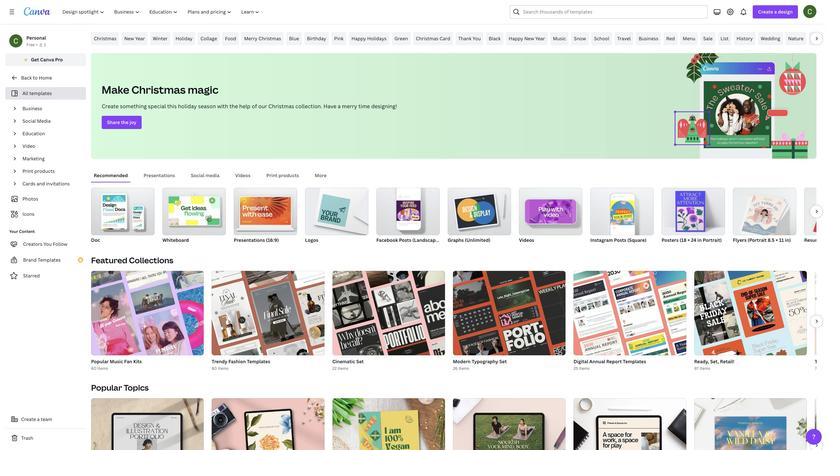 Task type: vqa. For each thing, say whether or not it's contained in the screenshot.
the beautiful
no



Task type: locate. For each thing, give the bounding box(es) containing it.
whiteboard link
[[162, 188, 226, 245]]

doc image
[[91, 188, 155, 235], [91, 188, 155, 235]]

minimalist image
[[91, 399, 204, 450]]

new left music link
[[525, 35, 534, 42]]

0 horizontal spatial print products
[[22, 168, 55, 174]]

1 horizontal spatial business
[[639, 35, 659, 42]]

(unlimited)
[[465, 237, 491, 243]]

1 horizontal spatial new
[[525, 35, 534, 42]]

items inside ready, set, retail! 97 items
[[700, 366, 710, 372]]

print right the 'videos' button
[[266, 172, 277, 179]]

poster (18 × 24 in portrait) image up posters (18 × 24 in portrait)
[[676, 191, 706, 232]]

1 horizontal spatial year
[[535, 35, 545, 42]]

presentation (16:9) image inside presentations (16:9) link
[[240, 197, 291, 225]]

create left team at the bottom left
[[21, 416, 36, 423]]

fan
[[124, 359, 132, 365]]

holiday link
[[173, 32, 195, 45]]

set right typography
[[499, 359, 507, 365]]

social media link
[[20, 115, 82, 127]]

year left winter
[[135, 35, 145, 42]]

poster (18 × 24 in portrait) image
[[662, 188, 725, 235], [676, 191, 706, 232]]

items down modern
[[459, 366, 469, 372]]

presentations (16:9) link
[[234, 188, 297, 245]]

popular for popular music fan kits 60 items
[[91, 359, 109, 365]]

0 vertical spatial popular
[[91, 359, 109, 365]]

0 horizontal spatial ×
[[688, 237, 690, 243]]

menu
[[683, 35, 696, 42]]

business link left red link
[[636, 32, 661, 45]]

christmas right our
[[268, 103, 294, 110]]

popular down 60
[[91, 382, 122, 393]]

kits
[[133, 359, 142, 365]]

5 items from the left
[[579, 366, 590, 372]]

1 horizontal spatial happy
[[509, 35, 523, 42]]

social inside button
[[191, 172, 205, 179]]

you left follow
[[43, 241, 52, 247]]

0 horizontal spatial the
[[121, 119, 129, 125]]

a right have
[[338, 103, 341, 110]]

1 horizontal spatial templates
[[247, 359, 270, 365]]

1 popular from the top
[[91, 359, 109, 365]]

2 popular from the top
[[91, 382, 122, 393]]

cards
[[22, 181, 35, 187]]

2 items from the left
[[218, 366, 229, 372]]

logo image
[[305, 188, 369, 235], [318, 194, 351, 227]]

2 × from the left
[[776, 237, 778, 243]]

fitness image
[[453, 399, 566, 450]]

2 horizontal spatial templates
[[623, 359, 646, 365]]

1 vertical spatial you
[[43, 241, 52, 247]]

× left 24
[[688, 237, 690, 243]]

0 vertical spatial you
[[473, 35, 481, 42]]

1 horizontal spatial posts
[[614, 237, 626, 243]]

0 vertical spatial a
[[774, 9, 777, 15]]

christmas link
[[91, 32, 119, 45]]

happy holidays link
[[349, 32, 389, 45]]

0 horizontal spatial presentations
[[144, 172, 175, 179]]

2 new from the left
[[525, 35, 534, 42]]

the
[[815, 359, 823, 365]]

items down digital
[[579, 366, 590, 372]]

create a team button
[[5, 413, 86, 426]]

quote
[[812, 35, 825, 42]]

portrait)
[[703, 237, 722, 243]]

create for create a team
[[21, 416, 36, 423]]

education link
[[20, 127, 82, 140]]

blue
[[289, 35, 299, 42]]

2 year from the left
[[535, 35, 545, 42]]

a inside dropdown button
[[774, 9, 777, 15]]

free •
[[26, 42, 38, 48]]

×
[[688, 237, 690, 243], [776, 237, 778, 243]]

2 horizontal spatial a
[[774, 9, 777, 15]]

3 items from the left
[[338, 366, 348, 372]]

you for thank
[[473, 35, 481, 42]]

0 horizontal spatial year
[[135, 35, 145, 42]]

birthday
[[307, 35, 326, 42]]

holidays
[[367, 35, 387, 42]]

digital annual report templates 25 items
[[574, 359, 646, 372]]

digital annual report templates link
[[574, 358, 686, 366]]

featured collections
[[91, 255, 173, 266]]

products
[[34, 168, 55, 174], [279, 172, 299, 179]]

the left joy
[[121, 119, 129, 125]]

video
[[22, 143, 35, 149]]

1 horizontal spatial videos
[[519, 237, 534, 243]]

2 set from the left
[[499, 359, 507, 365]]

0 horizontal spatial videos
[[235, 172, 251, 179]]

merry christmas link
[[242, 32, 284, 45]]

posts right facebook
[[399, 237, 411, 243]]

templates inside trendy fashion templates 80 items
[[247, 359, 270, 365]]

2 vertical spatial create
[[21, 416, 36, 423]]

2 posts from the left
[[614, 237, 626, 243]]

music
[[553, 35, 566, 42], [110, 359, 123, 365]]

1 horizontal spatial products
[[279, 172, 299, 179]]

71
[[815, 366, 819, 372]]

posts left (square)
[[614, 237, 626, 243]]

flyer (portrait 8.5 × 11 in) image
[[733, 188, 797, 235], [742, 194, 784, 238]]

back to home link
[[5, 71, 86, 85]]

1 items from the left
[[97, 366, 108, 372]]

poster (18 × 24 in portrait) image inside the posters (18 × 24 in portrait) link
[[676, 191, 706, 232]]

a for team
[[37, 416, 40, 423]]

happy left holidays
[[352, 35, 366, 42]]

graphs (unlimited) link
[[448, 188, 511, 245]]

products inside 'button'
[[279, 172, 299, 179]]

1 vertical spatial business link
[[20, 102, 82, 115]]

1 vertical spatial popular
[[91, 382, 122, 393]]

print inside 'button'
[[266, 172, 277, 179]]

a
[[774, 9, 777, 15], [338, 103, 341, 110], [37, 416, 40, 423]]

c
[[824, 359, 827, 365]]

0 horizontal spatial happy
[[352, 35, 366, 42]]

a inside button
[[37, 416, 40, 423]]

business for the topmost business link
[[639, 35, 659, 42]]

new inside happy new year link
[[525, 35, 534, 42]]

facebook post (landscape) image
[[376, 188, 440, 235], [397, 201, 421, 221]]

new right christmas link in the top of the page
[[124, 35, 134, 42]]

print products
[[22, 168, 55, 174], [266, 172, 299, 179]]

0 vertical spatial social
[[22, 118, 36, 124]]

popular inside popular music fan kits 60 items
[[91, 359, 109, 365]]

templates inside "digital annual report templates 25 items"
[[623, 359, 646, 365]]

black
[[489, 35, 501, 42]]

whiteboard
[[162, 237, 189, 243]]

music inside popular music fan kits 60 items
[[110, 359, 123, 365]]

1 horizontal spatial create
[[102, 103, 119, 110]]

0 horizontal spatial products
[[34, 168, 55, 174]]

1 vertical spatial videos
[[519, 237, 534, 243]]

recommended button
[[91, 169, 130, 182]]

more button
[[312, 169, 329, 182]]

1 horizontal spatial the
[[230, 103, 238, 110]]

60
[[91, 366, 96, 372]]

a left team at the bottom left
[[37, 416, 40, 423]]

happy right "black"
[[509, 35, 523, 42]]

social up education
[[22, 118, 36, 124]]

christmas card link
[[413, 32, 453, 45]]

presentations inside "button"
[[144, 172, 175, 179]]

1 horizontal spatial ×
[[776, 237, 778, 243]]

a for design
[[774, 9, 777, 15]]

1 set from the left
[[356, 359, 364, 365]]

resumes link
[[804, 188, 827, 245]]

presentations
[[144, 172, 175, 179], [234, 237, 265, 243]]

presentation (16:9) image
[[234, 188, 297, 235], [240, 197, 291, 225]]

create left design at the right top of page
[[758, 9, 773, 15]]

business up social media
[[22, 105, 42, 112]]

poster (18 × 24 in portrait) image up 24
[[662, 188, 725, 235]]

26
[[453, 366, 458, 372]]

1 horizontal spatial a
[[338, 103, 341, 110]]

items down trendy
[[218, 366, 229, 372]]

1 horizontal spatial music
[[553, 35, 566, 42]]

1 vertical spatial music
[[110, 359, 123, 365]]

resumes
[[804, 237, 825, 243]]

photos
[[22, 196, 38, 202]]

in
[[698, 237, 702, 243]]

posters
[[662, 237, 679, 243]]

templates right report
[[623, 359, 646, 365]]

christina overa image
[[803, 5, 817, 18]]

1 happy from the left
[[352, 35, 366, 42]]

0 horizontal spatial create
[[21, 416, 36, 423]]

season
[[198, 103, 216, 110]]

you right the thank
[[473, 35, 481, 42]]

videos inside button
[[235, 172, 251, 179]]

1 horizontal spatial set
[[499, 359, 507, 365]]

0 horizontal spatial a
[[37, 416, 40, 423]]

music left snow
[[553, 35, 566, 42]]

food link
[[222, 32, 239, 45]]

2 happy from the left
[[509, 35, 523, 42]]

happy for happy holidays
[[352, 35, 366, 42]]

print products inside 'button'
[[266, 172, 299, 179]]

make
[[102, 83, 129, 97]]

business link up media
[[20, 102, 82, 115]]

popular topics
[[91, 382, 149, 393]]

1 posts from the left
[[399, 237, 411, 243]]

1 vertical spatial social
[[191, 172, 205, 179]]

school
[[594, 35, 610, 42]]

2 horizontal spatial create
[[758, 9, 773, 15]]

items right 60
[[97, 366, 108, 372]]

0 horizontal spatial set
[[356, 359, 364, 365]]

you for creators
[[43, 241, 52, 247]]

templates right fashion
[[247, 359, 270, 365]]

0 horizontal spatial business
[[22, 105, 42, 112]]

0 horizontal spatial posts
[[399, 237, 411, 243]]

0 horizontal spatial social
[[22, 118, 36, 124]]

print
[[22, 168, 33, 174], [266, 172, 277, 179]]

set right the cinematic
[[356, 359, 364, 365]]

print products for print products 'button'
[[266, 172, 299, 179]]

2 vertical spatial a
[[37, 416, 40, 423]]

1 horizontal spatial presentations
[[234, 237, 265, 243]]

0 horizontal spatial templates
[[38, 257, 61, 263]]

0 horizontal spatial business link
[[20, 102, 82, 115]]

veganuary image
[[332, 399, 445, 450]]

0 vertical spatial videos
[[235, 172, 251, 179]]

with
[[217, 103, 228, 110]]

doc
[[91, 237, 100, 243]]

0 horizontal spatial you
[[43, 241, 52, 247]]

4 items from the left
[[459, 366, 469, 372]]

0 horizontal spatial music
[[110, 359, 123, 365]]

get
[[31, 56, 39, 63]]

products left the more
[[279, 172, 299, 179]]

1 horizontal spatial social
[[191, 172, 205, 179]]

items down the cinematic
[[338, 366, 348, 372]]

popular up 60
[[91, 359, 109, 365]]

products up 'cards and invitations'
[[34, 168, 55, 174]]

None search field
[[510, 5, 708, 18]]

0 vertical spatial create
[[758, 9, 773, 15]]

social left media
[[191, 172, 205, 179]]

1 horizontal spatial business link
[[636, 32, 661, 45]]

0 vertical spatial presentations
[[144, 172, 175, 179]]

videos inside videos link
[[519, 237, 534, 243]]

thank
[[458, 35, 472, 42]]

ready,
[[694, 359, 709, 365]]

modern
[[453, 359, 471, 365]]

0 vertical spatial business
[[639, 35, 659, 42]]

joy
[[130, 119, 136, 125]]

1 horizontal spatial print
[[266, 172, 277, 179]]

topics
[[124, 382, 149, 393]]

items down ready,
[[700, 366, 710, 372]]

creators you follow link
[[5, 238, 86, 251]]

thank you
[[458, 35, 481, 42]]

the c link
[[815, 358, 827, 366]]

0 horizontal spatial print
[[22, 168, 33, 174]]

music left fan on the bottom left of the page
[[110, 359, 123, 365]]

get canva pro
[[31, 56, 63, 63]]

1 vertical spatial create
[[102, 103, 119, 110]]

design
[[778, 9, 793, 15]]

graph (unlimited) image
[[448, 188, 511, 235], [455, 194, 498, 229]]

create up share
[[102, 103, 119, 110]]

print up cards
[[22, 168, 33, 174]]

year left music link
[[535, 35, 545, 42]]

christmas card
[[416, 35, 450, 42]]

create inside button
[[21, 416, 36, 423]]

personal
[[26, 35, 46, 41]]

modern typography set 26 items
[[453, 359, 507, 372]]

history
[[737, 35, 753, 42]]

1 horizontal spatial print products
[[266, 172, 299, 179]]

templates down creators you follow link on the bottom left of the page
[[38, 257, 61, 263]]

instagram post (square) image
[[590, 188, 654, 235], [611, 201, 635, 225]]

christmas
[[94, 35, 116, 42], [259, 35, 281, 42], [416, 35, 439, 42], [131, 83, 186, 97], [268, 103, 294, 110]]

0 horizontal spatial new
[[124, 35, 134, 42]]

marketing link
[[20, 153, 82, 165]]

posters (18 × 24 in portrait)
[[662, 237, 722, 243]]

(landscape)
[[413, 237, 440, 243]]

1 new from the left
[[124, 35, 134, 42]]

whiteboard image
[[162, 188, 226, 235], [169, 197, 220, 225]]

the c 71 item
[[815, 359, 827, 372]]

year
[[135, 35, 145, 42], [535, 35, 545, 42]]

video image
[[519, 188, 583, 235], [529, 200, 572, 224]]

1 vertical spatial business
[[22, 105, 42, 112]]

make christmas magic
[[102, 83, 218, 97]]

(portrait
[[748, 237, 767, 243]]

items
[[97, 366, 108, 372], [218, 366, 229, 372], [338, 366, 348, 372], [459, 366, 469, 372], [579, 366, 590, 372], [700, 366, 710, 372]]

6 items from the left
[[700, 366, 710, 372]]

1 × from the left
[[688, 237, 690, 243]]

digital
[[574, 359, 588, 365]]

a left design at the right top of page
[[774, 9, 777, 15]]

create inside dropdown button
[[758, 9, 773, 15]]

presentations for presentations (16:9)
[[234, 237, 265, 243]]

print products for print products link
[[22, 168, 55, 174]]

the right with
[[230, 103, 238, 110]]

1 horizontal spatial you
[[473, 35, 481, 42]]

travel link
[[615, 32, 634, 45]]

× left 11
[[776, 237, 778, 243]]

set inside cinematic set 22 items
[[356, 359, 364, 365]]

1 vertical spatial presentations
[[234, 237, 265, 243]]

business left red
[[639, 35, 659, 42]]

(square)
[[628, 237, 647, 243]]



Task type: describe. For each thing, give the bounding box(es) containing it.
trendy
[[212, 359, 227, 365]]

presentations (16:9)
[[234, 237, 279, 243]]

posts for facebook
[[399, 237, 411, 243]]

birthday link
[[304, 32, 329, 45]]

97
[[694, 366, 699, 372]]

1 year from the left
[[135, 35, 145, 42]]

social for social media
[[22, 118, 36, 124]]

items inside "digital annual report templates 25 items"
[[579, 366, 590, 372]]

brand templates
[[23, 257, 61, 263]]

winter link
[[150, 32, 170, 45]]

aesthetic image
[[694, 399, 807, 450]]

education
[[22, 130, 45, 137]]

photos link
[[9, 193, 82, 205]]

create a team
[[21, 416, 52, 423]]

create for create something special this holiday season with the help of our christmas collection. have a merry time designing!
[[102, 103, 119, 110]]

happy new year link
[[506, 32, 548, 45]]

create for create a design
[[758, 9, 773, 15]]

set inside modern typography set 26 items
[[499, 359, 507, 365]]

logo image inside "link"
[[318, 194, 351, 227]]

set,
[[710, 359, 719, 365]]

modern typography set link
[[453, 358, 566, 366]]

christmas right merry
[[259, 35, 281, 42]]

instagram post (square) image inside instagram posts (square) link
[[611, 201, 635, 225]]

resume image
[[804, 188, 827, 235]]

home
[[39, 75, 52, 81]]

magic
[[188, 83, 218, 97]]

christmas left new year
[[94, 35, 116, 42]]

popular for popular topics
[[91, 382, 122, 393]]

collections
[[129, 255, 173, 266]]

small business image
[[574, 399, 686, 450]]

logos link
[[305, 188, 369, 245]]

blue link
[[286, 32, 302, 45]]

facebook
[[376, 237, 398, 243]]

print for print products 'button'
[[266, 172, 277, 179]]

items inside modern typography set 26 items
[[459, 366, 469, 372]]

happy for happy new year
[[509, 35, 523, 42]]

× inside the posters (18 × 24 in portrait) link
[[688, 237, 690, 243]]

retail!
[[720, 359, 735, 365]]

0 vertical spatial music
[[553, 35, 566, 42]]

popular music fan kits link
[[91, 358, 204, 366]]

green
[[395, 35, 408, 42]]

typography
[[472, 359, 498, 365]]

graph (unlimited) image inside graphs (unlimited) link
[[455, 194, 498, 229]]

0 vertical spatial business link
[[636, 32, 661, 45]]

icons link
[[9, 208, 82, 221]]

Search search field
[[523, 6, 704, 18]]

snow link
[[571, 32, 589, 45]]

red
[[666, 35, 675, 42]]

cinematic set link
[[332, 358, 445, 366]]

music link
[[550, 32, 569, 45]]

starred
[[23, 273, 40, 279]]

posters (18 × 24 in portrait) link
[[662, 188, 725, 245]]

card
[[440, 35, 450, 42]]

time
[[359, 103, 370, 110]]

products for print products link
[[34, 168, 55, 174]]

create a design
[[758, 9, 793, 15]]

doc link
[[91, 188, 155, 245]]

collage
[[201, 35, 217, 42]]

have
[[324, 103, 336, 110]]

8.5
[[768, 237, 775, 243]]

new inside new year link
[[124, 35, 134, 42]]

0 vertical spatial the
[[230, 103, 238, 110]]

print for print products link
[[22, 168, 33, 174]]

featured
[[91, 255, 127, 266]]

quote link
[[809, 32, 827, 45]]

black link
[[486, 32, 504, 45]]

top level navigation element
[[58, 5, 265, 18]]

nature
[[788, 35, 804, 42]]

make christmas magic image
[[658, 53, 817, 159]]

media
[[206, 172, 219, 179]]

share the joy link
[[102, 116, 142, 129]]

happy holidays
[[352, 35, 387, 42]]

instagram
[[590, 237, 613, 243]]

11
[[779, 237, 784, 243]]

products for print products 'button'
[[279, 172, 299, 179]]

happy new year
[[509, 35, 545, 42]]

social for social media
[[191, 172, 205, 179]]

× inside flyers (portrait 8.5 × 11 in) link
[[776, 237, 778, 243]]

and
[[37, 181, 45, 187]]

items inside trendy fashion templates 80 items
[[218, 366, 229, 372]]

1 vertical spatial a
[[338, 103, 341, 110]]

in)
[[785, 237, 791, 243]]

print products button
[[264, 169, 302, 182]]

1 vertical spatial the
[[121, 119, 129, 125]]

get canva pro button
[[5, 54, 86, 66]]

items inside cinematic set 22 items
[[338, 366, 348, 372]]

follow
[[53, 241, 67, 247]]

social media
[[191, 172, 219, 179]]

creators
[[23, 241, 42, 247]]

holiday
[[176, 35, 193, 42]]

presentations for presentations
[[144, 172, 175, 179]]

christmas up special
[[131, 83, 186, 97]]

history link
[[734, 32, 756, 45]]

space image
[[815, 399, 827, 450]]

25
[[574, 366, 578, 372]]

business for the bottommost business link
[[22, 105, 42, 112]]

nature image
[[212, 399, 325, 450]]

list link
[[718, 32, 731, 45]]

wedding
[[761, 35, 780, 42]]

canva
[[40, 56, 54, 63]]

graphs (unlimited)
[[448, 237, 491, 243]]

more
[[315, 172, 327, 179]]

cards and invitations link
[[20, 178, 82, 190]]

trendy fashion templates link
[[212, 358, 325, 366]]

special
[[148, 103, 166, 110]]

merry
[[342, 103, 357, 110]]

menu link
[[680, 32, 698, 45]]

share the joy
[[107, 119, 136, 125]]

christmas left card
[[416, 35, 439, 42]]

marketing
[[22, 156, 45, 162]]

(18
[[680, 237, 687, 243]]

merry
[[244, 35, 257, 42]]

items inside popular music fan kits 60 items
[[97, 366, 108, 372]]

fashion
[[229, 359, 246, 365]]

social media button
[[188, 169, 222, 182]]

popular music fan kits 60 items
[[91, 359, 142, 372]]

instagram posts (square) link
[[590, 188, 654, 245]]

flyer (portrait 8.5 × 11 in) image inside flyers (portrait 8.5 × 11 in) link
[[742, 194, 784, 238]]

posts for instagram
[[614, 237, 626, 243]]

brand
[[23, 257, 37, 263]]

sale link
[[701, 32, 716, 45]]

this
[[167, 103, 177, 110]]

red link
[[664, 32, 678, 45]]



